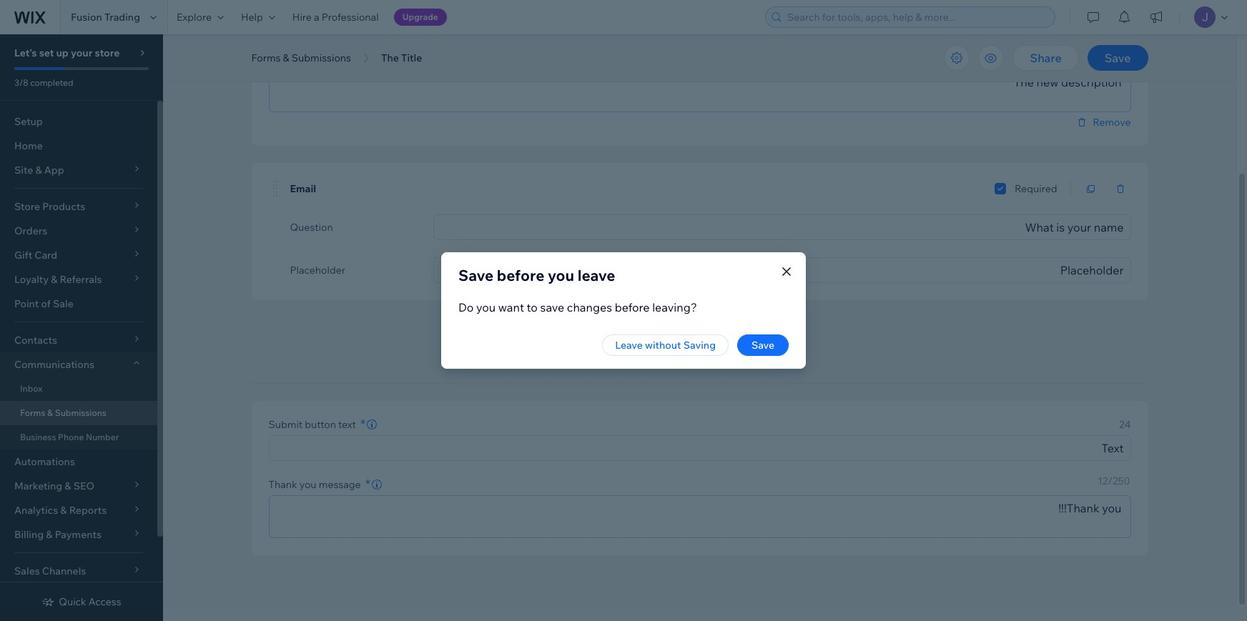 Task type: describe. For each thing, give the bounding box(es) containing it.
explore
[[177, 11, 212, 24]]

of
[[41, 298, 51, 310]]

communications button
[[0, 353, 157, 377]]

& for forms & submissions button
[[283, 52, 289, 64]]

1 horizontal spatial save
[[752, 339, 775, 352]]

form
[[269, 52, 293, 65]]

business phone number
[[20, 432, 119, 443]]

question
[[290, 221, 333, 234]]

to
[[527, 300, 538, 315]]

add
[[681, 332, 703, 346]]

up
[[56, 46, 69, 59]]

access
[[89, 596, 121, 609]]

* for thank you message *
[[365, 476, 370, 493]]

forms & submissions link
[[0, 401, 157, 426]]

submissions for forms & submissions button
[[292, 52, 351, 64]]

home link
[[0, 134, 157, 158]]

business phone number link
[[0, 426, 157, 450]]

hire a professional
[[292, 11, 379, 24]]

* for submit button text *
[[360, 416, 366, 433]]

submit button text *
[[269, 416, 366, 433]]

12 / 250
[[1098, 475, 1131, 488]]

submit
[[269, 418, 303, 431]]

leave without saving button
[[602, 335, 729, 356]]

& for forms & submissions link
[[47, 408, 53, 418]]

let's
[[14, 46, 37, 59]]

automations
[[14, 456, 75, 469]]

remove button
[[1076, 116, 1131, 129]]

quick access
[[59, 596, 121, 609]]

/ for 12
[[1108, 475, 1113, 488]]

1 vertical spatial save
[[459, 266, 494, 285]]

e.g., Submit field
[[274, 436, 1126, 461]]

description
[[295, 52, 348, 65]]

/ for 19
[[1102, 49, 1107, 62]]

thank you message *
[[269, 476, 370, 493]]

leave
[[578, 266, 616, 285]]

submissions for forms & submissions link
[[55, 408, 107, 418]]

text
[[338, 418, 356, 431]]

business
[[20, 432, 56, 443]]

placeholder
[[290, 264, 346, 277]]

the title
[[381, 52, 422, 64]]

automations link
[[0, 450, 157, 474]]

add field button
[[651, 326, 749, 352]]

form description
[[269, 52, 348, 65]]

leave without saving
[[615, 339, 716, 352]]

250
[[1113, 475, 1131, 488]]

leave
[[615, 339, 643, 352]]

setup
[[14, 115, 43, 128]]

required
[[1015, 182, 1058, 195]]

email
[[290, 182, 316, 195]]

Add a short description... text field
[[269, 70, 1131, 112]]

1 vertical spatial save button
[[737, 335, 789, 356]]

fusion trading
[[71, 11, 140, 24]]

forms & submissions for forms & submissions link
[[20, 408, 107, 418]]

hire a professional link
[[284, 0, 387, 34]]

0 vertical spatial you
[[548, 266, 574, 285]]

forms for forms & submissions button
[[251, 52, 281, 64]]

communications
[[14, 358, 94, 371]]

add field
[[681, 332, 732, 346]]

19 / 1000
[[1091, 49, 1131, 62]]

setup link
[[0, 109, 157, 134]]

save before you leave
[[459, 266, 616, 285]]

1000
[[1107, 49, 1131, 62]]



Task type: vqa. For each thing, say whether or not it's contained in the screenshot.
free plan available related to secure
no



Task type: locate. For each thing, give the bounding box(es) containing it.
submissions inside sidebar element
[[55, 408, 107, 418]]

forms down inbox
[[20, 408, 45, 418]]

sale
[[53, 298, 74, 310]]

point of sale
[[14, 298, 74, 310]]

& inside sidebar element
[[47, 408, 53, 418]]

home
[[14, 139, 43, 152]]

sidebar element
[[0, 34, 163, 622]]

save right field
[[752, 339, 775, 352]]

professional
[[322, 11, 379, 24]]

help
[[241, 11, 263, 24]]

forms & submissions inside button
[[251, 52, 351, 64]]

2 vertical spatial save
[[752, 339, 775, 352]]

1 horizontal spatial before
[[615, 300, 650, 315]]

1 horizontal spatial /
[[1108, 475, 1113, 488]]

share button
[[1013, 45, 1079, 71]]

*
[[360, 416, 366, 433], [365, 476, 370, 493]]

saving
[[684, 339, 716, 352]]

upgrade
[[402, 11, 438, 22]]

/
[[1102, 49, 1107, 62], [1108, 475, 1113, 488]]

you inside thank you message *
[[299, 479, 317, 491]]

submissions down a
[[292, 52, 351, 64]]

Add placeholder text… field
[[438, 258, 1126, 283]]

quick access button
[[42, 596, 121, 609]]

1 vertical spatial forms & submissions
[[20, 408, 107, 418]]

0 horizontal spatial /
[[1102, 49, 1107, 62]]

inbox
[[20, 383, 43, 394]]

remove
[[1093, 116, 1131, 129]]

forms & submissions up business phone number
[[20, 408, 107, 418]]

2 horizontal spatial save
[[1105, 51, 1131, 65]]

0 vertical spatial save
[[1105, 51, 1131, 65]]

1 vertical spatial forms
[[20, 408, 45, 418]]

save right 19
[[1105, 51, 1131, 65]]

None checkbox
[[995, 180, 1006, 197]]

Type your question here... field
[[438, 215, 1126, 240]]

forms down help button
[[251, 52, 281, 64]]

share
[[1030, 51, 1062, 65]]

0 horizontal spatial before
[[497, 266, 545, 285]]

forms & submissions down the hire
[[251, 52, 351, 64]]

0 horizontal spatial forms
[[20, 408, 45, 418]]

field
[[706, 332, 732, 346]]

save
[[1105, 51, 1131, 65], [459, 266, 494, 285], [752, 339, 775, 352]]

0 vertical spatial &
[[283, 52, 289, 64]]

0 horizontal spatial save button
[[737, 335, 789, 356]]

the title button
[[374, 47, 429, 69]]

message
[[319, 479, 361, 491]]

button
[[305, 418, 336, 431]]

submissions
[[292, 52, 351, 64], [55, 408, 107, 418]]

0 horizontal spatial forms & submissions
[[20, 408, 107, 418]]

1 horizontal spatial submissions
[[292, 52, 351, 64]]

0 vertical spatial save button
[[1088, 45, 1148, 71]]

0 vertical spatial forms & submissions
[[251, 52, 351, 64]]

upgrade button
[[394, 9, 447, 26]]

forms & submissions button
[[244, 47, 358, 69]]

do you want to save changes before leaving?
[[459, 300, 697, 315]]

point of sale link
[[0, 292, 157, 316]]

changes
[[567, 300, 612, 315]]

completed
[[30, 77, 73, 88]]

1 vertical spatial *
[[365, 476, 370, 493]]

number
[[86, 432, 119, 443]]

forms
[[251, 52, 281, 64], [20, 408, 45, 418]]

1 horizontal spatial you
[[476, 300, 496, 315]]

& inside button
[[283, 52, 289, 64]]

save up do
[[459, 266, 494, 285]]

without
[[645, 339, 681, 352]]

1 vertical spatial /
[[1108, 475, 1113, 488]]

forms & submissions
[[251, 52, 351, 64], [20, 408, 107, 418]]

let's set up your store
[[14, 46, 120, 59]]

Search for tools, apps, help & more... field
[[783, 7, 1051, 27]]

0 horizontal spatial &
[[47, 408, 53, 418]]

1 horizontal spatial save button
[[1088, 45, 1148, 71]]

your
[[71, 46, 92, 59]]

forms & submissions inside sidebar element
[[20, 408, 107, 418]]

save button right field
[[737, 335, 789, 356]]

help button
[[232, 0, 284, 34]]

you right do
[[476, 300, 496, 315]]

submissions down inbox link
[[55, 408, 107, 418]]

you for *
[[299, 479, 317, 491]]

the
[[381, 52, 399, 64]]

thank
[[269, 479, 297, 491]]

a
[[314, 11, 320, 24]]

24
[[1119, 418, 1131, 431]]

trading
[[104, 11, 140, 24]]

1 vertical spatial &
[[47, 408, 53, 418]]

point
[[14, 298, 39, 310]]

forms inside forms & submissions link
[[20, 408, 45, 418]]

& up business
[[47, 408, 53, 418]]

before
[[497, 266, 545, 285], [615, 300, 650, 315]]

before up want
[[497, 266, 545, 285]]

1 vertical spatial before
[[615, 300, 650, 315]]

12
[[1098, 475, 1108, 488]]

0 vertical spatial before
[[497, 266, 545, 285]]

0 vertical spatial forms
[[251, 52, 281, 64]]

0 horizontal spatial you
[[299, 479, 317, 491]]

inbox link
[[0, 377, 157, 401]]

quick
[[59, 596, 86, 609]]

0 vertical spatial submissions
[[292, 52, 351, 64]]

2 vertical spatial you
[[299, 479, 317, 491]]

3/8 completed
[[14, 77, 73, 88]]

0 horizontal spatial submissions
[[55, 408, 107, 418]]

0 vertical spatial *
[[360, 416, 366, 433]]

* right text
[[360, 416, 366, 433]]

0 vertical spatial /
[[1102, 49, 1107, 62]]

1 vertical spatial you
[[476, 300, 496, 315]]

phone
[[58, 432, 84, 443]]

you right thank
[[299, 479, 317, 491]]

save
[[540, 300, 565, 315]]

save button
[[1088, 45, 1148, 71], [737, 335, 789, 356]]

2 horizontal spatial you
[[548, 266, 574, 285]]

store
[[95, 46, 120, 59]]

submissions inside button
[[292, 52, 351, 64]]

want
[[498, 300, 524, 315]]

& left description
[[283, 52, 289, 64]]

do
[[459, 300, 474, 315]]

hire
[[292, 11, 312, 24]]

3/8
[[14, 77, 28, 88]]

1 vertical spatial submissions
[[55, 408, 107, 418]]

before up the leave
[[615, 300, 650, 315]]

leaving?
[[652, 300, 697, 315]]

you for to
[[476, 300, 496, 315]]

set
[[39, 46, 54, 59]]

e.g., Thanks for submitting! text field
[[269, 496, 1131, 538]]

save button up remove
[[1088, 45, 1148, 71]]

fusion
[[71, 11, 102, 24]]

1 horizontal spatial forms
[[251, 52, 281, 64]]

you up save
[[548, 266, 574, 285]]

forms for forms & submissions link
[[20, 408, 45, 418]]

title
[[401, 52, 422, 64]]

&
[[283, 52, 289, 64], [47, 408, 53, 418]]

1 horizontal spatial &
[[283, 52, 289, 64]]

forms & submissions for forms & submissions button
[[251, 52, 351, 64]]

0 horizontal spatial save
[[459, 266, 494, 285]]

you
[[548, 266, 574, 285], [476, 300, 496, 315], [299, 479, 317, 491]]

19
[[1091, 49, 1102, 62]]

* right the message on the bottom of page
[[365, 476, 370, 493]]

forms inside forms & submissions button
[[251, 52, 281, 64]]

1 horizontal spatial forms & submissions
[[251, 52, 351, 64]]



